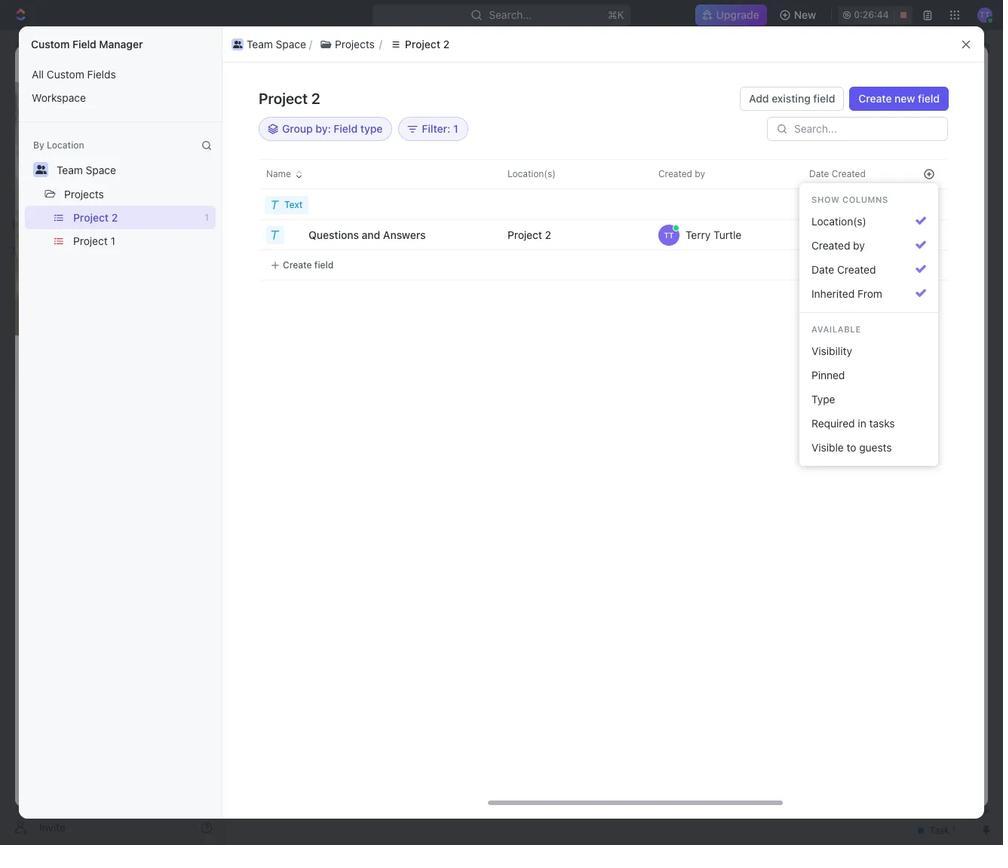 Task type: locate. For each thing, give the bounding box(es) containing it.
create inside "create field" button
[[283, 259, 312, 270]]

created by down location(s) 'button' at right top
[[812, 239, 865, 252]]

37 right from
[[887, 288, 898, 299]]

0 horizontal spatial project 2 link
[[229, 57, 273, 69]]

status up the "eloisefrancis23@gmail. com"
[[714, 167, 740, 179]]

0 vertical spatial date created
[[809, 168, 866, 180]]

team space link
[[235, 39, 317, 57], [100, 57, 159, 69]]

2 mins from the top
[[900, 192, 920, 203]]

add task up customize
[[894, 97, 940, 109]]

1 vertical spatial 1
[[111, 235, 115, 247]]

Edit task name text field
[[66, 411, 566, 440]]

by down location(s) 'button' at right top
[[853, 239, 865, 252]]

task
[[917, 97, 940, 109], [425, 213, 445, 224], [304, 262, 327, 275]]

38 mins up location(s) 'button' at right top
[[886, 192, 920, 203]]

add task button up answers
[[387, 210, 451, 228]]

by right assignees
[[695, 168, 705, 180]]

create for create new field
[[859, 92, 892, 105]]

home link
[[6, 73, 219, 97]]

create new field button
[[850, 87, 949, 111]]

new button
[[773, 3, 825, 27]]

list containing project 2
[[19, 206, 222, 253]]

to
[[800, 167, 810, 179], [777, 228, 787, 239], [827, 252, 836, 263], [820, 288, 829, 299], [843, 288, 853, 299], [777, 312, 787, 324], [804, 312, 813, 324], [827, 336, 836, 348], [820, 373, 829, 384], [843, 373, 853, 384], [847, 441, 856, 454]]

1 in progress to from the top
[[774, 252, 836, 263]]

0 horizontal spatial created by
[[658, 168, 705, 180]]

2 vertical spatial task
[[304, 262, 327, 275]]

complete
[[777, 288, 818, 299], [777, 373, 818, 384]]

2 from from the top
[[743, 228, 763, 239]]

0 vertical spatial add task
[[894, 97, 940, 109]]

list link
[[336, 135, 357, 157]]

progress down show columns
[[837, 228, 875, 239]]

search...
[[489, 8, 532, 21]]

task right new
[[917, 97, 940, 109]]

2 complete to from the top
[[774, 373, 832, 384]]

1 horizontal spatial add
[[749, 92, 769, 105]]

location
[[47, 140, 84, 151]]

location(s)
[[508, 168, 556, 180], [812, 215, 866, 228]]

date
[[809, 168, 829, 180], [812, 263, 834, 276]]

0 horizontal spatial add task
[[405, 213, 445, 224]]

0 vertical spatial in progress to
[[774, 252, 836, 263]]

1 vertical spatial date created
[[812, 263, 876, 276]]

press space to select this row. row containing terry turtle
[[486, 220, 1003, 250]]

in progress to down today
[[774, 252, 836, 263]]

2 vertical spatial in progress
[[824, 312, 875, 324]]

workspace button
[[25, 86, 216, 109]]

create left new
[[859, 92, 892, 105]]

project 1
[[73, 235, 115, 247]]

1 vertical spatial user group image
[[15, 296, 27, 305]]

37 down 'columns'
[[887, 228, 898, 239]]

1 status from the top
[[714, 167, 740, 179]]

37
[[887, 228, 898, 239], [887, 252, 898, 263], [887, 288, 898, 299], [887, 312, 898, 324]]

location(s) inside 'button'
[[812, 215, 866, 228]]

complete to up the type
[[774, 373, 832, 384]]

1 vertical spatial custom
[[47, 68, 84, 81]]

grid
[[223, 159, 1003, 807]]

mins
[[900, 167, 920, 179], [900, 192, 920, 203], [900, 228, 920, 239], [900, 252, 920, 263], [900, 288, 920, 299], [900, 312, 920, 324]]

in progress down show columns
[[824, 228, 875, 239]]

0 vertical spatial changed status from
[[672, 167, 765, 179]]

0 horizontal spatial by
[[695, 168, 705, 180]]

cell
[[486, 190, 637, 220], [637, 190, 788, 220], [788, 190, 939, 220], [910, 190, 948, 220], [223, 220, 260, 250], [486, 250, 637, 281], [637, 250, 788, 281], [788, 250, 939, 281], [910, 250, 948, 281]]

1 vertical spatial created by
[[812, 239, 865, 252]]

field down questions
[[314, 259, 334, 270]]

by inside button
[[853, 239, 865, 252]]

team right user group icon
[[247, 37, 273, 50]]

space down docs link at the left top of page
[[86, 164, 116, 176]]

projects for projects link
[[345, 41, 384, 54]]

1 vertical spatial team space button
[[50, 158, 123, 182]]

0 vertical spatial changed
[[675, 167, 711, 179]]

add up answers
[[405, 213, 423, 224]]

37 mins for in progress
[[887, 252, 920, 263]]

row group
[[486, 190, 1003, 281], [910, 190, 948, 281]]

1 inside button
[[111, 235, 115, 247]]

0 vertical spatial you
[[656, 167, 672, 179]]

hide up eloisefrancis23@gmail.
[[783, 176, 803, 188]]

team space button down location
[[50, 158, 123, 182]]

0 horizontal spatial /
[[220, 57, 223, 69]]

mins down inherited from button
[[900, 312, 920, 324]]

you left "terry"
[[656, 228, 672, 239]]

0 vertical spatial user group image
[[240, 45, 249, 52]]

1 horizontal spatial projects button
[[312, 35, 382, 53]]

user group image inside team space link
[[240, 45, 249, 52]]

2 changed from the top
[[675, 228, 711, 239]]

0 vertical spatial complete
[[777, 288, 818, 299]]

date up inherited
[[812, 263, 834, 276]]

1 horizontal spatial /
[[320, 41, 323, 54]]

and
[[362, 228, 380, 241]]

37 mins right from
[[887, 288, 920, 299]]

create
[[859, 92, 892, 105], [283, 259, 312, 270]]

0 vertical spatial location(s)
[[508, 168, 556, 180]]

field right existing
[[813, 92, 835, 105]]

add task up answers
[[405, 213, 445, 224]]

1 horizontal spatial field
[[813, 92, 835, 105]]

team
[[247, 37, 273, 50], [253, 41, 280, 54], [100, 57, 126, 69], [57, 164, 83, 176]]

1 vertical spatial location(s)
[[812, 215, 866, 228]]

changed for 38
[[675, 167, 711, 179]]

project inside button
[[73, 235, 108, 247]]

38 up location(s) 'button' at right top
[[886, 192, 897, 203]]

1 horizontal spatial location(s)
[[812, 215, 866, 228]]

⌘k
[[608, 8, 624, 21]]

date created button
[[806, 258, 932, 282]]

1 37 from the top
[[887, 228, 898, 239]]

0 vertical spatial complete to
[[774, 288, 832, 299]]

37 mins
[[887, 228, 920, 239], [887, 252, 920, 263], [887, 288, 920, 299], [887, 312, 920, 324]]

1 changed from the top
[[675, 167, 711, 179]]

0 vertical spatial from
[[743, 167, 763, 179]]

date created up show
[[809, 168, 866, 180]]

1 horizontal spatial task
[[425, 213, 445, 224]]

from up com
[[743, 167, 763, 179]]

37 for complete
[[887, 288, 898, 299]]

date created up inherited from
[[812, 263, 876, 276]]

0 vertical spatial hide
[[825, 139, 848, 152]]

create field
[[283, 259, 334, 270]]

date inside row
[[809, 168, 829, 180]]

0 vertical spatial by
[[695, 168, 705, 180]]

mins down customize
[[900, 167, 920, 179]]

0 vertical spatial projects button
[[312, 35, 382, 53]]

0 vertical spatial add task button
[[885, 91, 949, 115]]

user group image for rightmost team space link
[[240, 45, 249, 52]]

create for create field
[[283, 259, 312, 270]]

team space
[[247, 37, 306, 50], [253, 41, 313, 54], [100, 57, 159, 69], [57, 164, 116, 176]]

1 vertical spatial from
[[743, 228, 763, 239]]

1 changed status from from the top
[[672, 167, 765, 179]]

from
[[743, 167, 763, 179], [743, 228, 763, 239]]

0 horizontal spatial projects button
[[57, 182, 111, 206]]

create down questions
[[283, 259, 312, 270]]

new
[[895, 92, 915, 105]]

created up the tt
[[658, 168, 692, 180]]

to do up type button
[[841, 373, 868, 384]]

visibility
[[812, 345, 852, 357]]

by
[[695, 168, 705, 180], [853, 239, 865, 252]]

complete to up the to do to
[[774, 288, 832, 299]]

2 37 from the top
[[887, 252, 898, 263]]

38 mins
[[886, 167, 920, 179], [886, 192, 920, 203]]

task up answers
[[425, 213, 445, 224]]

1 horizontal spatial created by
[[812, 239, 865, 252]]

2 inside project 2 button
[[443, 37, 450, 50]]

2 status from the top
[[714, 228, 740, 239]]

pinned
[[812, 369, 845, 382]]

1 vertical spatial task
[[425, 213, 445, 224]]

changed right assignees
[[675, 167, 711, 179]]

mins right from
[[900, 288, 920, 299]]

space right user group icon
[[276, 37, 306, 50]]

field inside the create new field button
[[918, 92, 940, 105]]

37 mins down location(s) 'button' at right top
[[887, 252, 920, 263]]

create inside the create new field button
[[859, 92, 892, 105]]

0 vertical spatial 38
[[886, 167, 897, 179]]

team space button
[[229, 35, 309, 53], [50, 158, 123, 182]]

created by
[[658, 168, 705, 180], [812, 239, 865, 252]]

37 mins up date created button
[[887, 228, 920, 239]]

0 vertical spatial date
[[809, 168, 829, 180]]

mins down search tasks... 'text field'
[[900, 228, 920, 239]]

0 horizontal spatial 1
[[111, 235, 115, 247]]

1 vertical spatial changed
[[675, 228, 711, 239]]

project 2 link right projects link
[[397, 39, 465, 57]]

0 vertical spatial status
[[714, 167, 740, 179]]

projects button
[[312, 35, 382, 53], [57, 182, 111, 206]]

1 horizontal spatial user group image
[[240, 45, 249, 52]]

hide button
[[806, 135, 852, 157]]

in progress up available
[[824, 312, 875, 324]]

project 2
[[405, 37, 450, 50], [416, 41, 461, 54], [259, 90, 320, 107], [262, 90, 351, 115], [73, 211, 118, 224]]

3 37 mins from the top
[[887, 288, 920, 299]]

complete up the type
[[777, 373, 818, 384]]

1 vertical spatial in progress to
[[774, 336, 836, 348]]

press space to select this row. row containing questions and answers
[[223, 220, 486, 250]]

projects
[[335, 37, 375, 50], [345, 41, 384, 54], [64, 188, 104, 201]]

1 you from the top
[[656, 167, 672, 179]]

0 horizontal spatial add task button
[[387, 210, 451, 228]]

calendar
[[385, 139, 430, 152]]

0 horizontal spatial location(s)
[[508, 168, 556, 180]]

1 horizontal spatial team space link
[[235, 39, 317, 57]]

0 vertical spatial create
[[859, 92, 892, 105]]

from for 38 mins
[[743, 167, 763, 179]]

assignees
[[629, 176, 673, 188]]

hide inside button
[[783, 176, 803, 188]]

2 in progress to from the top
[[774, 336, 836, 348]]

1 vertical spatial by
[[853, 239, 865, 252]]

37 mins down inherited from button
[[887, 312, 920, 324]]

user group image down "spaces"
[[15, 296, 27, 305]]

upgrade
[[716, 8, 759, 21]]

created by up the tt
[[658, 168, 705, 180]]

today
[[809, 228, 838, 241]]

0 vertical spatial team space button
[[229, 35, 309, 53]]

project 2 link down user group icon
[[229, 57, 273, 69]]

38 mins down customize
[[886, 167, 920, 179]]

2 37 mins from the top
[[887, 252, 920, 263]]

status for 37
[[714, 228, 740, 239]]

2
[[443, 37, 450, 50], [454, 41, 461, 54], [267, 57, 273, 69], [311, 90, 320, 107], [334, 90, 347, 115], [111, 211, 118, 224], [358, 213, 364, 224]]

project 1 button
[[66, 229, 216, 253]]

date created
[[809, 168, 866, 180], [812, 263, 876, 276]]

37 down inherited from button
[[887, 312, 898, 324]]

add
[[749, 92, 769, 105], [894, 97, 914, 109], [405, 213, 423, 224]]

progress
[[292, 213, 341, 224], [837, 228, 875, 239], [787, 252, 825, 263], [837, 312, 875, 324], [787, 336, 825, 348]]

do
[[812, 167, 824, 179], [790, 228, 801, 239], [856, 288, 868, 299], [790, 312, 801, 324], [856, 373, 868, 384]]

created left on
[[711, 57, 745, 69]]

projects inside "list"
[[335, 37, 375, 50]]

in progress down text
[[280, 213, 341, 224]]

complete to
[[774, 288, 832, 299], [774, 373, 832, 384]]

questions
[[308, 228, 359, 241]]

press space to select this row. row
[[486, 190, 1003, 220], [223, 220, 486, 250], [486, 220, 1003, 250], [486, 250, 1003, 281]]

1 vertical spatial you
[[656, 228, 672, 239]]

37 for you
[[887, 228, 898, 239]]

changed status from for 37 mins
[[672, 228, 765, 239]]

custom
[[31, 38, 70, 51], [47, 68, 84, 81]]

1
[[205, 212, 209, 223], [111, 235, 115, 247], [330, 262, 335, 275]]

space down manager
[[129, 57, 159, 69]]

2 horizontal spatial 1
[[330, 262, 335, 275]]

1 vertical spatial hide
[[783, 176, 803, 188]]

2 row group from the left
[[910, 190, 948, 281]]

0 horizontal spatial task
[[304, 262, 327, 275]]

team space button up / project 2
[[229, 35, 309, 53]]

add inside button
[[749, 92, 769, 105]]

0 vertical spatial created by
[[658, 168, 705, 180]]

hide
[[825, 139, 848, 152], [783, 176, 803, 188]]

tree
[[6, 262, 219, 466]]

in up available
[[827, 312, 834, 324]]

2 vertical spatial list
[[19, 206, 222, 253]]

columns
[[842, 195, 888, 204]]

1 horizontal spatial hide
[[825, 139, 848, 152]]

visibility button
[[806, 339, 932, 364]]

1 complete from the top
[[777, 288, 818, 299]]

1 37 mins from the top
[[887, 228, 920, 239]]

from for 37 mins
[[743, 228, 763, 239]]

favorites button
[[6, 216, 58, 234]]

add left existing
[[749, 92, 769, 105]]

column header
[[223, 159, 235, 189], [223, 159, 260, 189]]

5 mins from the top
[[900, 288, 920, 299]]

0 horizontal spatial field
[[314, 259, 334, 270]]

2 horizontal spatial task
[[917, 97, 940, 109]]

mins down location(s) 'button' at right top
[[900, 252, 920, 263]]

team space, , element
[[78, 56, 94, 71]]

2 horizontal spatial /
[[391, 41, 394, 54]]

0 vertical spatial list
[[229, 35, 954, 53]]

custom up workspace
[[47, 68, 84, 81]]

board link
[[278, 135, 311, 157]]

row
[[486, 159, 1003, 189]]

nov
[[761, 57, 778, 69]]

37 down location(s) 'button' at right top
[[887, 252, 898, 263]]

task down questions
[[304, 262, 327, 275]]

in left tasks
[[858, 417, 866, 430]]

date created inside grid
[[809, 168, 866, 180]]

1 vertical spatial projects button
[[57, 182, 111, 206]]

project 2 link
[[397, 39, 465, 57], [229, 57, 273, 69]]

custom up all on the left top
[[31, 38, 70, 51]]

project
[[405, 37, 440, 50], [416, 41, 452, 54], [229, 57, 264, 69], [259, 90, 308, 107], [262, 90, 330, 115], [73, 211, 109, 224], [73, 235, 108, 247]]

team inside "list"
[[247, 37, 273, 50]]

to inside the visible to guests button
[[847, 441, 856, 454]]

field inside "create field" button
[[314, 259, 334, 270]]

1 vertical spatial changed status from
[[672, 228, 765, 239]]

show columns
[[812, 195, 888, 204]]

0 horizontal spatial user group image
[[15, 296, 27, 305]]

hide down the search... "text box"
[[825, 139, 848, 152]]

2 you from the top
[[656, 228, 672, 239]]

1 horizontal spatial add task button
[[885, 91, 949, 115]]

you up the tt
[[656, 167, 672, 179]]

date created inside button
[[812, 263, 876, 276]]

0 horizontal spatial create
[[283, 259, 312, 270]]

changed status from down com
[[672, 228, 765, 239]]

1 vertical spatial 38
[[886, 192, 897, 203]]

1 vertical spatial 38 mins
[[886, 192, 920, 203]]

customize button
[[855, 135, 932, 157]]

4 37 mins from the top
[[887, 312, 920, 324]]

status right "terry"
[[714, 228, 740, 239]]

changed status from up com
[[672, 167, 765, 179]]

team down location
[[57, 164, 83, 176]]

from right turtle
[[743, 228, 763, 239]]

list
[[229, 35, 954, 53], [19, 63, 222, 109], [19, 206, 222, 253]]

field right new
[[918, 92, 940, 105]]

calendar link
[[382, 135, 430, 157]]

0 horizontal spatial team space button
[[50, 158, 123, 182]]

1 horizontal spatial create
[[859, 92, 892, 105]]

1 horizontal spatial add task
[[894, 97, 940, 109]]

1 horizontal spatial project 2 link
[[397, 39, 465, 57]]

list
[[339, 139, 357, 152]]

to do left today
[[774, 228, 804, 239]]

eloisefrancis23@gmail. com
[[656, 192, 866, 215]]

to do up eloisefrancis23@gmail.
[[797, 167, 824, 179]]

2 changed status from from the top
[[672, 228, 765, 239]]

add existing field button
[[740, 87, 844, 111]]

0:26:44
[[854, 9, 889, 20]]

1 horizontal spatial by
[[853, 239, 865, 252]]

in progress to down the to do to
[[774, 336, 836, 348]]

2 vertical spatial 1
[[330, 262, 335, 275]]

inbox
[[36, 104, 63, 117]]

0 vertical spatial 1
[[205, 212, 209, 223]]

tree inside sidebar navigation
[[6, 262, 219, 466]]

user group image up / project 2
[[240, 45, 249, 52]]

mins right 'columns'
[[900, 192, 920, 203]]

required in tasks
[[812, 417, 895, 430]]

1 from from the top
[[743, 167, 763, 179]]

1 vertical spatial complete
[[777, 373, 818, 384]]

complete up the to do to
[[777, 288, 818, 299]]

field inside add existing field button
[[813, 92, 835, 105]]

date up eloisefrancis23@gmail.
[[809, 168, 829, 180]]

2 horizontal spatial field
[[918, 92, 940, 105]]

1 vertical spatial list
[[19, 63, 222, 109]]

row containing location(s)
[[486, 159, 1003, 189]]

0 vertical spatial 38 mins
[[886, 167, 920, 179]]

1 vertical spatial create
[[283, 259, 312, 270]]

hide button
[[777, 173, 809, 192]]

user group image
[[240, 45, 249, 52], [15, 296, 27, 305]]

text
[[284, 199, 303, 210]]

add up customize
[[894, 97, 914, 109]]

1 vertical spatial status
[[714, 228, 740, 239]]

1 horizontal spatial 1
[[205, 212, 209, 223]]

questions and answers row group
[[223, 190, 524, 281]]

38 down customize button
[[886, 167, 897, 179]]

1 mins from the top
[[900, 167, 920, 179]]

1 vertical spatial date
[[812, 263, 834, 276]]

you for 37 mins
[[656, 228, 672, 239]]

changed right the tt
[[675, 228, 711, 239]]

add task button up customize
[[885, 91, 949, 115]]

0 horizontal spatial hide
[[783, 176, 803, 188]]

user group image inside 'tree'
[[15, 296, 27, 305]]

row group containing terry turtle
[[486, 190, 1003, 281]]

1 vertical spatial complete to
[[774, 373, 832, 384]]

1 row group from the left
[[486, 190, 1003, 281]]

dashboards link
[[6, 150, 219, 174]]

in down text
[[280, 213, 289, 224]]

in down show
[[827, 228, 834, 239]]

3 37 from the top
[[887, 288, 898, 299]]



Task type: vqa. For each thing, say whether or not it's contained in the screenshot.
Project
yes



Task type: describe. For each thing, give the bounding box(es) containing it.
/ project 2
[[220, 57, 273, 69]]

action items
[[205, 636, 275, 650]]

in down the "eloisefrancis23@gmail. com"
[[777, 252, 785, 263]]

1 38 mins from the top
[[886, 167, 920, 179]]

0 vertical spatial custom
[[31, 38, 70, 51]]

created down location(s) 'button' at right top
[[812, 239, 850, 252]]

custom inside button
[[47, 68, 84, 81]]

4 37 from the top
[[887, 312, 898, 324]]

on
[[748, 57, 758, 69]]

required in tasks button
[[806, 412, 932, 436]]

row inside grid
[[486, 159, 1003, 189]]

new
[[794, 8, 816, 21]]

by location
[[33, 140, 84, 151]]

type button
[[806, 388, 932, 412]]

team down manager
[[100, 57, 126, 69]]

37 for in progress
[[887, 252, 898, 263]]

invite
[[39, 821, 65, 834]]

docs link
[[6, 124, 219, 149]]

progress down today
[[787, 252, 825, 263]]

manager
[[99, 38, 143, 51]]

by inside grid
[[695, 168, 705, 180]]

team up / project 2
[[253, 41, 280, 54]]

attachments
[[66, 803, 148, 819]]

changed status from for 38 mins
[[672, 167, 765, 179]]

tasks
[[869, 417, 895, 430]]

questions and answers
[[308, 228, 426, 241]]

answers
[[383, 228, 426, 241]]

visible
[[812, 441, 844, 454]]

17
[[780, 57, 789, 69]]

all
[[32, 68, 44, 81]]

by
[[33, 140, 44, 151]]

action items button
[[199, 630, 281, 657]]

created by inside button
[[812, 239, 865, 252]]

grid containing questions and answers
[[223, 159, 1003, 807]]

questions and answers button
[[307, 223, 435, 247]]

progress up questions
[[292, 213, 341, 224]]

user group image for 'tree' within sidebar navigation
[[15, 296, 27, 305]]

from
[[858, 287, 882, 300]]

tt
[[664, 230, 674, 239]]

create new field
[[859, 92, 940, 105]]

terry
[[686, 228, 711, 241]]

projects link
[[326, 39, 388, 57]]

attachments button
[[66, 793, 566, 829]]

1 complete to from the top
[[774, 288, 832, 299]]

1 vertical spatial add task
[[405, 213, 445, 224]]

progress up available
[[837, 312, 875, 324]]

date inside button
[[812, 263, 834, 276]]

create field button
[[265, 256, 340, 274]]

inbox link
[[6, 99, 219, 123]]

activity
[[951, 118, 980, 127]]

0 vertical spatial task
[[917, 97, 940, 109]]

com
[[656, 192, 866, 215]]

favorites
[[12, 219, 52, 230]]

search button
[[744, 135, 803, 157]]

in inside button
[[858, 417, 866, 430]]

custom fields element
[[66, 707, 566, 775]]

6 mins from the top
[[900, 312, 920, 324]]

progress down the to do to
[[787, 336, 825, 348]]

custom field manager
[[31, 38, 143, 51]]

search
[[764, 139, 799, 152]]

all custom fields button
[[25, 63, 216, 86]]

list containing all custom fields
[[19, 63, 222, 109]]

37 mins for complete
[[887, 288, 920, 299]]

to do down date created button
[[841, 288, 868, 299]]

table link
[[455, 135, 484, 157]]

list containing team space
[[229, 35, 954, 53]]

press space to select this row. row inside the questions and answers row group
[[223, 220, 486, 250]]

field for create new field
[[918, 92, 940, 105]]

created up show columns
[[832, 168, 866, 180]]

task 1
[[304, 262, 335, 275]]

3 mins from the top
[[900, 228, 920, 239]]

sidebar navigation
[[0, 30, 226, 846]]

0 vertical spatial in progress
[[280, 213, 341, 224]]

home
[[36, 78, 65, 91]]

terry turtle
[[686, 228, 742, 241]]

hide inside dropdown button
[[825, 139, 848, 152]]

Search... text field
[[794, 123, 939, 135]]

guests
[[859, 441, 892, 454]]

changed for 37
[[675, 228, 711, 239]]

status for 38
[[714, 167, 740, 179]]

task sidebar content section
[[625, 82, 942, 808]]

project inside button
[[405, 37, 440, 50]]

in down the to do to
[[777, 336, 785, 348]]

2 complete from the top
[[777, 373, 818, 384]]

items
[[244, 636, 275, 650]]

4 mins from the top
[[900, 252, 920, 263]]

2 horizontal spatial add
[[894, 97, 914, 109]]

inherited from button
[[806, 282, 932, 306]]

1 vertical spatial add task button
[[387, 210, 451, 228]]

location(s) button
[[806, 210, 932, 234]]

cell inside the questions and answers row group
[[223, 220, 260, 250]]

created by inside grid
[[658, 168, 705, 180]]

table
[[458, 139, 484, 152]]

1 for task 1
[[330, 262, 335, 275]]

fields
[[87, 68, 116, 81]]

show
[[812, 195, 840, 204]]

name row
[[223, 159, 486, 189]]

1 horizontal spatial team space button
[[229, 35, 309, 53]]

to do to
[[774, 312, 815, 324]]

space left projects link
[[283, 41, 313, 54]]

0 horizontal spatial team space link
[[100, 57, 159, 69]]

turtle
[[714, 228, 742, 241]]

created by button
[[806, 234, 932, 258]]

board
[[281, 139, 311, 152]]

field
[[72, 38, 96, 51]]

2 38 mins from the top
[[886, 192, 920, 203]]

location(s) inside row
[[508, 168, 556, 180]]

0 horizontal spatial add
[[405, 213, 423, 224]]

text button
[[265, 196, 309, 214]]

task 1 link
[[300, 258, 523, 279]]

eloisefrancis23@gmail.
[[763, 192, 866, 203]]

spaces
[[12, 244, 44, 256]]

Search tasks... text field
[[815, 171, 966, 194]]

available
[[812, 324, 861, 334]]

type
[[812, 393, 835, 406]]

37 mins for you
[[887, 228, 920, 239]]

name
[[266, 168, 291, 180]]

required
[[812, 417, 855, 430]]

1 for project 1
[[111, 235, 115, 247]]

customize
[[875, 139, 928, 152]]

dashboards
[[36, 155, 95, 168]]

projects for top projects button
[[335, 37, 375, 50]]

1 vertical spatial in progress
[[824, 228, 875, 239]]

workspace
[[32, 91, 86, 104]]

you for 38 mins
[[656, 167, 672, 179]]

share
[[805, 57, 833, 69]]

2 38 from the top
[[886, 192, 897, 203]]

docs
[[36, 130, 61, 143]]

created on nov 17
[[711, 57, 789, 69]]

project 2 inside button
[[405, 37, 450, 50]]

inherited from
[[812, 287, 882, 300]]

created up inherited from
[[837, 263, 876, 276]]

share button
[[795, 51, 842, 75]]

all custom fields
[[32, 68, 116, 81]]

1 38 from the top
[[886, 167, 897, 179]]

field for add existing field
[[813, 92, 835, 105]]

user group image
[[233, 40, 242, 48]]



